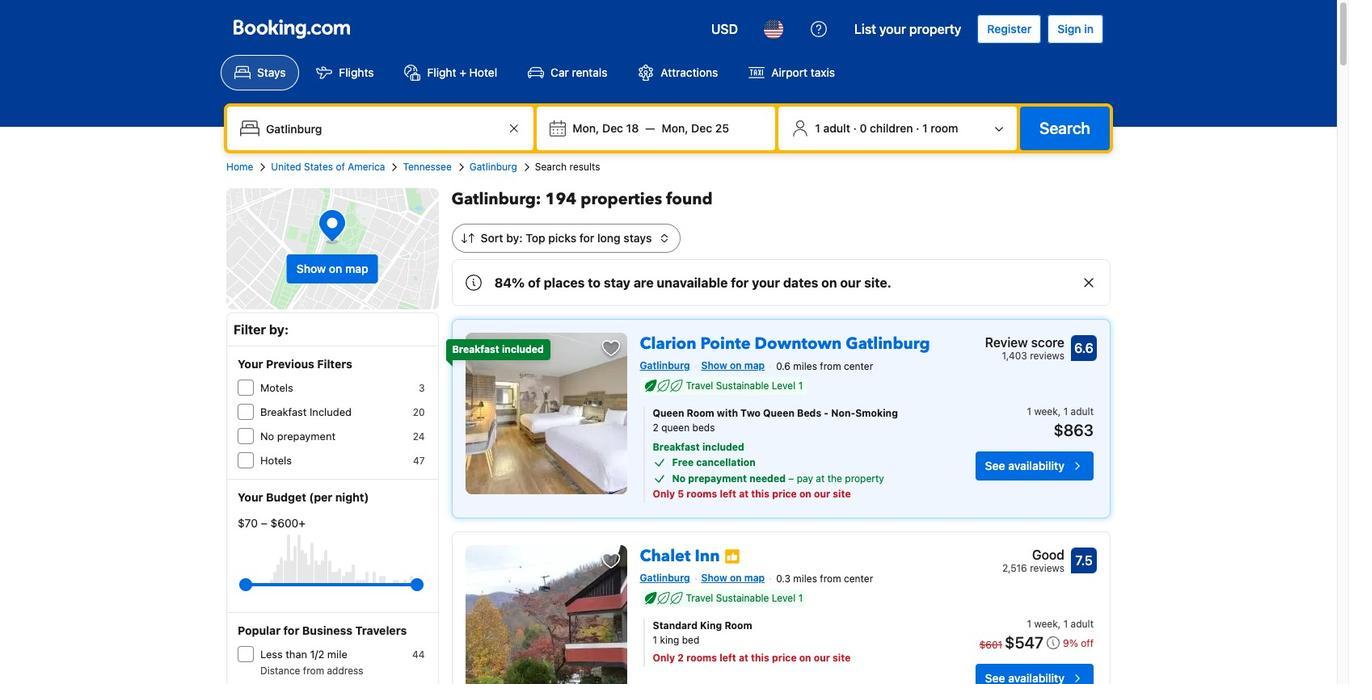 Task type: describe. For each thing, give the bounding box(es) containing it.
gatlinburg down chalet
[[640, 572, 690, 584]]

standard
[[653, 620, 698, 632]]

taxis
[[811, 65, 835, 79]]

flights
[[339, 65, 374, 79]]

reviews inside review score 1,403 reviews
[[1030, 350, 1065, 362]]

0 vertical spatial price
[[772, 488, 797, 500]]

good
[[1032, 548, 1065, 562]]

miles for good
[[793, 573, 817, 585]]

are
[[634, 276, 654, 290]]

adult inside dropdown button
[[823, 121, 850, 135]]

1 horizontal spatial property
[[909, 22, 961, 36]]

travel sustainable level 1 for good
[[686, 592, 803, 604]]

1 up standard king room link
[[798, 592, 803, 604]]

at inside standard king room 1 king bed only 2 rooms left at this price on our site
[[739, 652, 748, 664]]

sort by: top picks for long stays
[[481, 231, 652, 245]]

places
[[544, 276, 585, 290]]

on inside standard king room 1 king bed only 2 rooms left at this price on our site
[[799, 652, 811, 664]]

your for your previous filters
[[238, 357, 263, 371]]

1 queen from the left
[[653, 407, 684, 419]]

, for 1 week , 1 adult $863
[[1058, 406, 1061, 418]]

search for search
[[1040, 119, 1090, 137]]

2 vertical spatial from
[[303, 665, 324, 677]]

1 left from the top
[[720, 488, 736, 500]]

84% of places to stay are unavailable for your dates on our site.
[[494, 276, 892, 290]]

chalet inn
[[640, 546, 720, 567]]

$601
[[980, 639, 1002, 651]]

center for good
[[844, 573, 873, 585]]

chalet
[[640, 546, 691, 567]]

1 adult · 0 children · 1 room
[[815, 121, 958, 135]]

chalet inn link
[[640, 539, 720, 567]]

, for 1 week , 1 adult
[[1058, 618, 1061, 630]]

clarion pointe downtown gatlinburg image
[[465, 333, 627, 495]]

—
[[645, 121, 655, 135]]

$70 – $600+
[[238, 517, 306, 530]]

gatlinburg:
[[452, 188, 541, 210]]

Where are you going? field
[[259, 114, 505, 143]]

motels
[[260, 382, 293, 394]]

1 vertical spatial for
[[731, 276, 749, 290]]

picks
[[548, 231, 576, 245]]

breakfast included
[[452, 344, 544, 356]]

filter
[[234, 323, 266, 337]]

see availability link
[[975, 452, 1094, 481]]

2 dec from the left
[[691, 121, 712, 135]]

1 up "beds"
[[798, 380, 803, 392]]

distance
[[260, 665, 300, 677]]

register
[[987, 22, 1032, 36]]

attractions link
[[624, 55, 732, 91]]

search button
[[1020, 107, 1110, 150]]

(per
[[309, 491, 333, 504]]

found
[[666, 188, 713, 210]]

2 queen beds breakfast included
[[653, 422, 744, 453]]

1 vertical spatial your
[[752, 276, 780, 290]]

1 rooms from the top
[[687, 488, 717, 500]]

prepayment for no prepayment
[[277, 430, 336, 443]]

1 left room at the right
[[922, 121, 928, 135]]

$863
[[1054, 421, 1094, 440]]

1 mon, from the left
[[573, 121, 599, 135]]

2 vertical spatial for
[[283, 624, 299, 638]]

see
[[985, 459, 1005, 473]]

mon, dec 25 button
[[655, 114, 736, 143]]

tennessee
[[403, 161, 452, 173]]

usd button
[[702, 10, 748, 49]]

scored 6.6 element
[[1071, 335, 1097, 361]]

$547
[[1005, 634, 1044, 652]]

1 week , 1 adult $863
[[1027, 406, 1094, 440]]

sign in
[[1058, 22, 1094, 36]]

your previous filters
[[238, 357, 352, 371]]

breakfast for breakfast included
[[260, 406, 307, 419]]

booking.com image
[[234, 19, 350, 39]]

airport taxis
[[771, 65, 835, 79]]

pay
[[797, 473, 813, 485]]

united
[[271, 161, 301, 173]]

tennessee link
[[403, 160, 452, 175]]

filter by:
[[234, 323, 289, 337]]

night)
[[335, 491, 369, 504]]

only 5 rooms left at this price on our site
[[653, 488, 851, 500]]

84%
[[494, 276, 525, 290]]

1 only from the top
[[653, 488, 675, 500]]

list
[[854, 22, 876, 36]]

home link
[[226, 160, 253, 175]]

miles for review
[[793, 360, 817, 373]]

this property is part of our preferred partner program. it's committed to providing excellent service and good value. it'll pay us a higher commission if you make a booking. image
[[725, 549, 741, 565]]

this inside standard king room 1 king bed only 2 rooms left at this price on our site
[[751, 652, 769, 664]]

queen room with two queen beds - non-smoking
[[653, 407, 898, 419]]

0 vertical spatial included
[[502, 344, 544, 356]]

2 inside 2 queen beds breakfast included
[[653, 422, 659, 434]]

1 horizontal spatial for
[[579, 231, 594, 245]]

only inside standard king room 1 king bed only 2 rooms left at this price on our site
[[653, 652, 675, 664]]

dates
[[783, 276, 818, 290]]

no for no prepayment
[[260, 430, 274, 443]]

travelers
[[355, 624, 407, 638]]

properties
[[581, 188, 662, 210]]

room
[[931, 121, 958, 135]]

clarion pointe downtown gatlinburg
[[640, 333, 930, 355]]

2 · from the left
[[916, 121, 919, 135]]

1 up see availability
[[1027, 406, 1032, 418]]

hotel
[[469, 65, 497, 79]]

bed
[[682, 634, 699, 646]]

18
[[626, 121, 639, 135]]

flight
[[427, 65, 456, 79]]

1 horizontal spatial of
[[528, 276, 541, 290]]

travel sustainable level 1 for review
[[686, 380, 803, 392]]

9% off
[[1063, 638, 1094, 650]]

1 vertical spatial our
[[814, 488, 830, 500]]

america
[[348, 161, 385, 173]]

2 mon, from the left
[[662, 121, 688, 135]]

center for review score
[[844, 360, 873, 373]]

breakfast included
[[260, 406, 352, 419]]

map inside button
[[345, 262, 368, 276]]

mon, dec 18 button
[[566, 114, 645, 143]]

price inside standard king room 1 king bed only 2 rooms left at this price on our site
[[772, 652, 797, 664]]

prepayment for no prepayment needed – pay at the property
[[688, 473, 747, 485]]

home
[[226, 161, 253, 173]]

sign
[[1058, 22, 1081, 36]]

1 inside standard king room 1 king bed only 2 rooms left at this price on our site
[[653, 634, 657, 646]]

0 vertical spatial room
[[687, 407, 714, 419]]

map for good
[[744, 572, 765, 584]]

0 vertical spatial our
[[840, 276, 861, 290]]

6.6
[[1074, 341, 1094, 356]]

good 2,516 reviews
[[1002, 548, 1065, 575]]

king
[[700, 620, 722, 632]]

free
[[672, 457, 694, 469]]

our inside standard king room 1 king bed only 2 rooms left at this price on our site
[[814, 652, 830, 664]]

0 vertical spatial your
[[879, 22, 906, 36]]

mile
[[327, 648, 347, 661]]

travel for review score
[[686, 380, 713, 392]]

king
[[660, 634, 679, 646]]

flight + hotel
[[427, 65, 497, 79]]

less
[[260, 648, 283, 661]]

sustainable for review
[[716, 380, 769, 392]]

0 vertical spatial at
[[816, 473, 825, 485]]

standard king room 1 king bed only 2 rooms left at this price on our site
[[653, 620, 851, 664]]

gatlinburg down clarion
[[640, 360, 690, 372]]

0 horizontal spatial of
[[336, 161, 345, 173]]

25
[[715, 121, 729, 135]]



Task type: vqa. For each thing, say whether or not it's contained in the screenshot.
9% at the right
yes



Task type: locate. For each thing, give the bounding box(es) containing it.
week up $547
[[1034, 618, 1058, 630]]

by: right filter
[[269, 323, 289, 337]]

no up hotels
[[260, 430, 274, 443]]

reviews right 2,516
[[1030, 562, 1065, 575]]

left down cancellation
[[720, 488, 736, 500]]

your right list
[[879, 22, 906, 36]]

0 vertical spatial center
[[844, 360, 873, 373]]

sustainable up king
[[716, 592, 769, 604]]

1 vertical spatial at
[[739, 488, 749, 500]]

our down the
[[814, 488, 830, 500]]

from right 0.3
[[820, 573, 841, 585]]

address
[[327, 665, 363, 677]]

1 up 9%
[[1064, 618, 1068, 630]]

for left long
[[579, 231, 594, 245]]

breakfast up free
[[653, 441, 700, 453]]

room inside standard king room 1 king bed only 2 rooms left at this price on our site
[[725, 620, 752, 632]]

gatlinburg up gatlinburg:
[[469, 161, 517, 173]]

for up than
[[283, 624, 299, 638]]

sort
[[481, 231, 503, 245]]

0 horizontal spatial queen
[[653, 407, 684, 419]]

group
[[246, 572, 417, 598]]

mon, dec 18 — mon, dec 25
[[573, 121, 729, 135]]

2 your from the top
[[238, 491, 263, 504]]

clarion pointe downtown gatlinburg link
[[640, 327, 930, 355]]

1 horizontal spatial prepayment
[[688, 473, 747, 485]]

1 vertical spatial this
[[751, 652, 769, 664]]

1 vertical spatial by:
[[269, 323, 289, 337]]

car rentals link
[[514, 55, 621, 91]]

· right 'children'
[[916, 121, 919, 135]]

mon, right —
[[662, 121, 688, 135]]

level
[[772, 380, 796, 392], [772, 592, 796, 604]]

of right states
[[336, 161, 345, 173]]

0 horizontal spatial no
[[260, 430, 274, 443]]

0 vertical spatial only
[[653, 488, 675, 500]]

2 inside standard king room 1 king bed only 2 rooms left at this price on our site
[[678, 652, 684, 664]]

travel up beds
[[686, 380, 713, 392]]

0 vertical spatial property
[[909, 22, 961, 36]]

2 left from the top
[[720, 652, 736, 664]]

0 vertical spatial 2
[[653, 422, 659, 434]]

1 vertical spatial ,
[[1058, 618, 1061, 630]]

left down king
[[720, 652, 736, 664]]

search for search results
[[535, 161, 567, 173]]

dec left 18
[[602, 121, 623, 135]]

1 your from the top
[[238, 357, 263, 371]]

from
[[820, 360, 841, 373], [820, 573, 841, 585], [303, 665, 324, 677]]

0 horizontal spatial dec
[[602, 121, 623, 135]]

2 , from the top
[[1058, 618, 1061, 630]]

off
[[1081, 638, 1094, 650]]

show on map
[[297, 262, 368, 276], [701, 360, 765, 372], [701, 572, 765, 584]]

2 vertical spatial adult
[[1071, 618, 1094, 630]]

business
[[302, 624, 352, 638]]

site down the
[[833, 488, 851, 500]]

from for review
[[820, 360, 841, 373]]

1 travel sustainable level 1 from the top
[[686, 380, 803, 392]]

1 vertical spatial room
[[725, 620, 752, 632]]

1 horizontal spatial by:
[[506, 231, 523, 245]]

only down the king
[[653, 652, 675, 664]]

travel sustainable level 1
[[686, 380, 803, 392], [686, 592, 803, 604]]

united states of america
[[271, 161, 385, 173]]

1 vertical spatial property
[[845, 473, 884, 485]]

rooms right 5
[[687, 488, 717, 500]]

0 vertical spatial map
[[345, 262, 368, 276]]

1 vertical spatial only
[[653, 652, 675, 664]]

downtown
[[755, 333, 842, 355]]

search inside button
[[1040, 119, 1090, 137]]

2 only from the top
[[653, 652, 675, 664]]

adult for 1 week , 1 adult
[[1071, 618, 1094, 630]]

than
[[286, 648, 307, 661]]

0 vertical spatial sustainable
[[716, 380, 769, 392]]

your budget (per night)
[[238, 491, 369, 504]]

map
[[345, 262, 368, 276], [744, 360, 765, 372], [744, 572, 765, 584]]

1 vertical spatial rooms
[[686, 652, 717, 664]]

0 horizontal spatial breakfast
[[260, 406, 307, 419]]

property right list
[[909, 22, 961, 36]]

1/2
[[310, 648, 324, 661]]

2 rooms from the top
[[686, 652, 717, 664]]

2 horizontal spatial breakfast
[[653, 441, 700, 453]]

1 center from the top
[[844, 360, 873, 373]]

adult left 0 at the top right
[[823, 121, 850, 135]]

by: for sort
[[506, 231, 523, 245]]

0 vertical spatial your
[[238, 357, 263, 371]]

price
[[772, 488, 797, 500], [772, 652, 797, 664]]

site down standard king room link
[[833, 652, 851, 664]]

dec left "25"
[[691, 121, 712, 135]]

2 travel sustainable level 1 from the top
[[686, 592, 803, 604]]

breakfast inside 2 queen beds breakfast included
[[653, 441, 700, 453]]

2 down bed
[[678, 652, 684, 664]]

show on map for review
[[701, 360, 765, 372]]

list your property link
[[845, 10, 971, 49]]

0 horizontal spatial for
[[283, 624, 299, 638]]

usd
[[711, 22, 738, 36]]

2 travel from the top
[[686, 592, 713, 604]]

at
[[816, 473, 825, 485], [739, 488, 749, 500], [739, 652, 748, 664]]

1 vertical spatial search
[[535, 161, 567, 173]]

2 left the queen
[[653, 422, 659, 434]]

7.5
[[1075, 554, 1093, 568]]

distance from address
[[260, 665, 363, 677]]

0.6 miles from center
[[776, 360, 873, 373]]

by: for filter
[[269, 323, 289, 337]]

sustainable up two
[[716, 380, 769, 392]]

this property is part of our preferred partner program. it's committed to providing excellent service and good value. it'll pay us a higher commission if you make a booking. image
[[725, 549, 741, 565]]

rentals
[[572, 65, 607, 79]]

level for good
[[772, 592, 796, 604]]

your up the $70
[[238, 491, 263, 504]]

your down filter
[[238, 357, 263, 371]]

filters
[[317, 357, 352, 371]]

scored 7.5 element
[[1071, 548, 1097, 574]]

review
[[985, 335, 1028, 350]]

for right unavailable
[[731, 276, 749, 290]]

week up $863
[[1034, 406, 1058, 418]]

0 vertical spatial search
[[1040, 119, 1090, 137]]

1 vertical spatial adult
[[1071, 406, 1094, 418]]

prepayment down breakfast included at the left of page
[[277, 430, 336, 443]]

sign in link
[[1048, 15, 1103, 44]]

center up non-
[[844, 360, 873, 373]]

breakfast down motels
[[260, 406, 307, 419]]

2 vertical spatial map
[[744, 572, 765, 584]]

level down the 0.6
[[772, 380, 796, 392]]

2 sustainable from the top
[[716, 592, 769, 604]]

0 vertical spatial travel sustainable level 1
[[686, 380, 803, 392]]

1 vertical spatial site
[[833, 652, 851, 664]]

site inside standard king room 1 king bed only 2 rooms left at this price on our site
[[833, 652, 851, 664]]

breakfast
[[452, 344, 499, 356], [260, 406, 307, 419], [653, 441, 700, 453]]

sustainable
[[716, 380, 769, 392], [716, 592, 769, 604]]

show on map for good
[[701, 572, 765, 584]]

1 horizontal spatial your
[[879, 22, 906, 36]]

0 vertical spatial week
[[1034, 406, 1058, 418]]

1 week from the top
[[1034, 406, 1058, 418]]

included
[[310, 406, 352, 419]]

1 horizontal spatial 2
[[678, 652, 684, 664]]

site.
[[864, 276, 892, 290]]

47
[[413, 455, 425, 467]]

show on map button
[[287, 255, 378, 284]]

0 vertical spatial travel
[[686, 380, 713, 392]]

0 horizontal spatial mon,
[[573, 121, 599, 135]]

1 vertical spatial 2
[[678, 652, 684, 664]]

2 vertical spatial breakfast
[[653, 441, 700, 453]]

0.3 miles from center
[[776, 573, 873, 585]]

0 vertical spatial –
[[788, 473, 794, 485]]

0 vertical spatial show on map
[[297, 262, 368, 276]]

0
[[860, 121, 867, 135]]

1 horizontal spatial search
[[1040, 119, 1090, 137]]

1 up $547
[[1027, 618, 1032, 630]]

1 vertical spatial week
[[1034, 618, 1058, 630]]

1 horizontal spatial dec
[[691, 121, 712, 135]]

room up beds
[[687, 407, 714, 419]]

1 vertical spatial your
[[238, 491, 263, 504]]

adult
[[823, 121, 850, 135], [1071, 406, 1094, 418], [1071, 618, 1094, 630]]

0 vertical spatial this
[[751, 488, 770, 500]]

reviews right '1,403'
[[1030, 350, 1065, 362]]

0 horizontal spatial 2
[[653, 422, 659, 434]]

your left the dates
[[752, 276, 780, 290]]

1 · from the left
[[853, 121, 857, 135]]

– right the $70
[[261, 517, 267, 530]]

0 vertical spatial reviews
[[1030, 350, 1065, 362]]

the
[[827, 473, 842, 485]]

,
[[1058, 406, 1061, 418], [1058, 618, 1061, 630]]

availability
[[1008, 459, 1065, 473]]

1 vertical spatial show
[[701, 360, 727, 372]]

left inside standard king room 1 king bed only 2 rooms left at this price on our site
[[720, 652, 736, 664]]

rooms down bed
[[686, 652, 717, 664]]

0 vertical spatial level
[[772, 380, 796, 392]]

map for review score
[[744, 360, 765, 372]]

, inside '1 week , 1 adult $863'
[[1058, 406, 1061, 418]]

stays link
[[221, 55, 299, 91]]

level down 0.3
[[772, 592, 796, 604]]

from down downtown on the right of page
[[820, 360, 841, 373]]

only
[[653, 488, 675, 500], [653, 652, 675, 664]]

2 center from the top
[[844, 573, 873, 585]]

1 horizontal spatial ·
[[916, 121, 919, 135]]

1 miles from the top
[[793, 360, 817, 373]]

week for 1 week , 1 adult $863
[[1034, 406, 1058, 418]]

0 vertical spatial from
[[820, 360, 841, 373]]

car rentals
[[551, 65, 607, 79]]

property
[[909, 22, 961, 36], [845, 473, 884, 485]]

our left site.
[[840, 276, 861, 290]]

miles right 0.3
[[793, 573, 817, 585]]

at down standard king room link
[[739, 652, 748, 664]]

breakfast down 84%
[[452, 344, 499, 356]]

only left 5
[[653, 488, 675, 500]]

your
[[879, 22, 906, 36], [752, 276, 780, 290]]

· left 0 at the top right
[[853, 121, 857, 135]]

show on map inside button
[[297, 262, 368, 276]]

show
[[297, 262, 326, 276], [701, 360, 727, 372], [701, 572, 727, 584]]

1 vertical spatial left
[[720, 652, 736, 664]]

0 vertical spatial show
[[297, 262, 326, 276]]

adult inside '1 week , 1 adult $863'
[[1071, 406, 1094, 418]]

pointe
[[700, 333, 751, 355]]

travel up king
[[686, 592, 713, 604]]

from for good
[[820, 573, 841, 585]]

breakfast for breakfast included
[[452, 344, 499, 356]]

mon, up results
[[573, 121, 599, 135]]

0 horizontal spatial search
[[535, 161, 567, 173]]

no for no prepayment needed – pay at the property
[[672, 473, 686, 485]]

2 vertical spatial at
[[739, 652, 748, 664]]

of right 84%
[[528, 276, 541, 290]]

score
[[1031, 335, 1065, 350]]

2,516
[[1002, 562, 1027, 575]]

1 vertical spatial reviews
[[1030, 562, 1065, 575]]

adult up "9% off"
[[1071, 618, 1094, 630]]

list your property
[[854, 22, 961, 36]]

search results updated. gatlinburg: 194 properties found. element
[[452, 188, 1111, 211]]

by: left top
[[506, 231, 523, 245]]

1 horizontal spatial included
[[702, 441, 744, 453]]

cancellation
[[696, 457, 756, 469]]

no up 5
[[672, 473, 686, 485]]

0 vertical spatial by:
[[506, 231, 523, 245]]

adult for 1 week , 1 adult $863
[[1071, 406, 1094, 418]]

adult up $863
[[1071, 406, 1094, 418]]

1 this from the top
[[751, 488, 770, 500]]

1 vertical spatial breakfast
[[260, 406, 307, 419]]

1 horizontal spatial room
[[725, 620, 752, 632]]

1 level from the top
[[772, 380, 796, 392]]

1 vertical spatial no
[[672, 473, 686, 485]]

good element
[[1002, 546, 1065, 565]]

1 vertical spatial travel sustainable level 1
[[686, 592, 803, 604]]

1 horizontal spatial no
[[672, 473, 686, 485]]

price down standard king room link
[[772, 652, 797, 664]]

queen up the queen
[[653, 407, 684, 419]]

included inside 2 queen beds breakfast included
[[702, 441, 744, 453]]

on inside button
[[329, 262, 342, 276]]

airport
[[771, 65, 808, 79]]

week inside '1 week , 1 adult $863'
[[1034, 406, 1058, 418]]

chalet inn image
[[465, 546, 627, 685]]

0 vertical spatial no
[[260, 430, 274, 443]]

two
[[741, 407, 761, 419]]

1 vertical spatial show on map
[[701, 360, 765, 372]]

2 vertical spatial our
[[814, 652, 830, 664]]

1,403
[[1002, 350, 1027, 362]]

5
[[678, 488, 684, 500]]

sustainable for good
[[716, 592, 769, 604]]

stays
[[257, 65, 286, 79]]

1 vertical spatial from
[[820, 573, 841, 585]]

no
[[260, 430, 274, 443], [672, 473, 686, 485]]

1 vertical spatial map
[[744, 360, 765, 372]]

2 reviews from the top
[[1030, 562, 1065, 575]]

2 week from the top
[[1034, 618, 1058, 630]]

travel for good
[[686, 592, 713, 604]]

0 horizontal spatial your
[[752, 276, 780, 290]]

results
[[569, 161, 600, 173]]

this down needed
[[751, 488, 770, 500]]

from down 1/2
[[303, 665, 324, 677]]

flights link
[[303, 55, 388, 91]]

0 vertical spatial of
[[336, 161, 345, 173]]

included up cancellation
[[702, 441, 744, 453]]

smoking
[[855, 407, 898, 419]]

2 horizontal spatial for
[[731, 276, 749, 290]]

+
[[459, 65, 466, 79]]

to
[[588, 276, 601, 290]]

0 vertical spatial for
[[579, 231, 594, 245]]

1 left the king
[[653, 634, 657, 646]]

1 reviews from the top
[[1030, 350, 1065, 362]]

travel sustainable level 1 down this property is part of our preferred partner program. it's committed to providing excellent service and good value. it'll pay us a higher commission if you make a booking. image
[[686, 592, 803, 604]]

0 vertical spatial left
[[720, 488, 736, 500]]

rooms inside standard king room 1 king bed only 2 rooms left at this price on our site
[[686, 652, 717, 664]]

1 up $863
[[1064, 406, 1068, 418]]

2 vertical spatial show
[[701, 572, 727, 584]]

2 queen from the left
[[763, 407, 795, 419]]

show inside button
[[297, 262, 326, 276]]

flight + hotel link
[[391, 55, 511, 91]]

0 horizontal spatial room
[[687, 407, 714, 419]]

at down cancellation
[[739, 488, 749, 500]]

at left the
[[816, 473, 825, 485]]

2 site from the top
[[833, 652, 851, 664]]

1 vertical spatial of
[[528, 276, 541, 290]]

1 left 0 at the top right
[[815, 121, 820, 135]]

miles right the 0.6
[[793, 360, 817, 373]]

0 horizontal spatial property
[[845, 473, 884, 485]]

1 site from the top
[[833, 488, 851, 500]]

194
[[545, 188, 577, 210]]

travel sustainable level 1 up two
[[686, 380, 803, 392]]

your
[[238, 357, 263, 371], [238, 491, 263, 504]]

1 vertical spatial travel
[[686, 592, 713, 604]]

rooms
[[687, 488, 717, 500], [686, 652, 717, 664]]

on
[[329, 262, 342, 276], [821, 276, 837, 290], [730, 360, 742, 372], [799, 488, 812, 500], [730, 572, 742, 584], [799, 652, 811, 664]]

1 horizontal spatial queen
[[763, 407, 795, 419]]

register link
[[978, 15, 1041, 44]]

our down standard king room link
[[814, 652, 830, 664]]

1 travel from the top
[[686, 380, 713, 392]]

reviews inside good 2,516 reviews
[[1030, 562, 1065, 575]]

1 dec from the left
[[602, 121, 623, 135]]

price down no prepayment needed – pay at the property
[[772, 488, 797, 500]]

– left pay
[[788, 473, 794, 485]]

needed
[[749, 473, 786, 485]]

1 , from the top
[[1058, 406, 1061, 418]]

1 horizontal spatial –
[[788, 473, 794, 485]]

property right the
[[845, 473, 884, 485]]

1 horizontal spatial mon,
[[662, 121, 688, 135]]

week
[[1034, 406, 1058, 418], [1034, 618, 1058, 630]]

prepayment down free cancellation
[[688, 473, 747, 485]]

gatlinburg down site.
[[846, 333, 930, 355]]

2 level from the top
[[772, 592, 796, 604]]

0 vertical spatial rooms
[[687, 488, 717, 500]]

review score element
[[985, 333, 1065, 352]]

queen right two
[[763, 407, 795, 419]]

show for good
[[701, 572, 727, 584]]

0 horizontal spatial by:
[[269, 323, 289, 337]]

$70
[[238, 517, 258, 530]]

2 miles from the top
[[793, 573, 817, 585]]

show for review
[[701, 360, 727, 372]]

included down 84%
[[502, 344, 544, 356]]

center right 0.3
[[844, 573, 873, 585]]

your for your budget (per night)
[[238, 491, 263, 504]]

non-
[[831, 407, 855, 419]]

2 this from the top
[[751, 652, 769, 664]]

0 horizontal spatial –
[[261, 517, 267, 530]]

this down standard king room link
[[751, 652, 769, 664]]

0 vertical spatial ,
[[1058, 406, 1061, 418]]

level for review
[[772, 380, 796, 392]]

room right king
[[725, 620, 752, 632]]

week for 1 week , 1 adult
[[1034, 618, 1058, 630]]

0 vertical spatial site
[[833, 488, 851, 500]]

1 vertical spatial included
[[702, 441, 744, 453]]

1 vertical spatial miles
[[793, 573, 817, 585]]

1 vertical spatial sustainable
[[716, 592, 769, 604]]

1 sustainable from the top
[[716, 380, 769, 392]]

no prepayment needed – pay at the property
[[672, 473, 884, 485]]

1 vertical spatial –
[[261, 517, 267, 530]]

1 vertical spatial prepayment
[[688, 473, 747, 485]]



